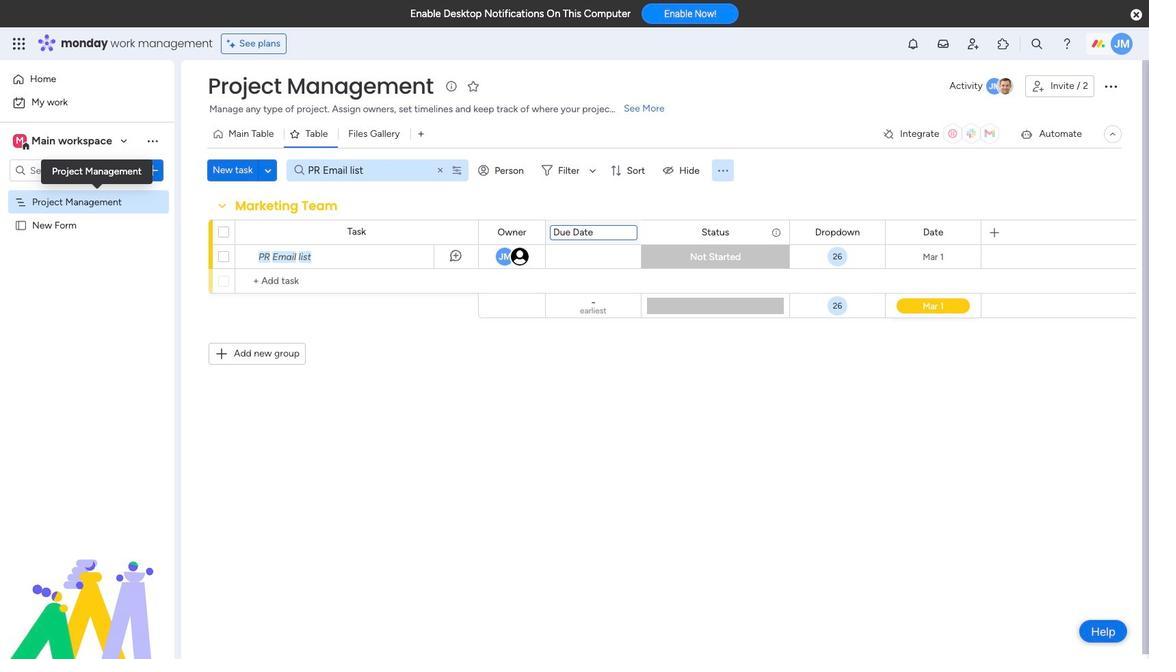 Task type: describe. For each thing, give the bounding box(es) containing it.
invite members image
[[967, 37, 981, 51]]

Search field
[[305, 161, 416, 180]]

add to favorites image
[[467, 79, 480, 93]]

lottie animation element
[[0, 521, 175, 659]]

jeremy miller image
[[1112, 33, 1133, 55]]

workspace options image
[[146, 134, 159, 148]]

notifications image
[[907, 37, 921, 51]]

search everything image
[[1031, 37, 1044, 51]]

clear search image
[[435, 165, 446, 176]]

see plans image
[[227, 36, 239, 51]]

dapulse close image
[[1131, 8, 1143, 22]]

angle down image
[[265, 165, 272, 176]]

lottie animation image
[[0, 521, 175, 659]]

column information image
[[771, 227, 782, 238]]

2 vertical spatial option
[[0, 189, 175, 192]]

0 horizontal spatial options image
[[190, 239, 201, 273]]

workspace selection element
[[13, 133, 114, 151]]



Task type: locate. For each thing, give the bounding box(es) containing it.
show board description image
[[443, 79, 460, 93]]

update feed image
[[937, 37, 951, 51]]

1 vertical spatial options image
[[190, 239, 201, 273]]

Search in workspace field
[[29, 163, 114, 178]]

option
[[8, 68, 166, 90], [8, 92, 166, 114], [0, 189, 175, 192]]

menu image
[[716, 164, 730, 177]]

arrow down image
[[585, 162, 601, 179]]

workspace image
[[13, 133, 27, 149]]

options image
[[146, 164, 159, 177]]

0 vertical spatial option
[[8, 68, 166, 90]]

None field
[[205, 72, 437, 101], [232, 197, 341, 215], [494, 225, 530, 240], [550, 225, 638, 240], [699, 225, 733, 240], [812, 225, 864, 240], [920, 225, 948, 240], [205, 72, 437, 101], [232, 197, 341, 215], [494, 225, 530, 240], [550, 225, 638, 240], [699, 225, 733, 240], [812, 225, 864, 240], [920, 225, 948, 240]]

select product image
[[12, 37, 26, 51]]

help image
[[1061, 37, 1075, 51]]

collapse board header image
[[1108, 129, 1119, 140]]

options image
[[1103, 78, 1120, 94], [190, 239, 201, 273]]

+ Add task text field
[[242, 273, 472, 290]]

search options image
[[452, 165, 463, 176]]

v2 search image
[[295, 163, 305, 178]]

public board image
[[14, 218, 27, 231]]

1 vertical spatial option
[[8, 92, 166, 114]]

monday marketplace image
[[997, 37, 1011, 51]]

0 vertical spatial options image
[[1103, 78, 1120, 94]]

add view image
[[419, 129, 424, 139]]

1 horizontal spatial options image
[[1103, 78, 1120, 94]]

list box
[[0, 187, 175, 421]]



Task type: vqa. For each thing, say whether or not it's contained in the screenshot.
search options icon
yes



